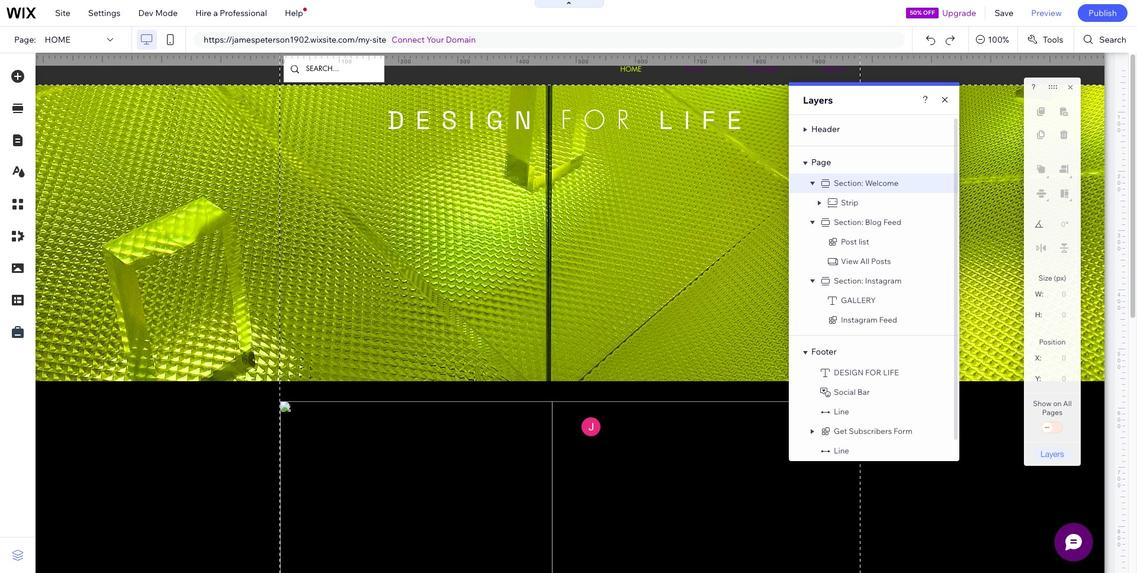 Task type: locate. For each thing, give the bounding box(es) containing it.
header
[[811, 124, 840, 134]]

°
[[1066, 220, 1069, 229]]

1 section: from the top
[[834, 178, 863, 188]]

layers up 'header'
[[803, 94, 833, 106]]

pages
[[1042, 408, 1063, 417]]

site
[[55, 8, 70, 18]]

post
[[841, 237, 857, 246]]

1 horizontal spatial layers
[[1041, 449, 1064, 459]]

? button
[[1032, 83, 1036, 91]]

0 vertical spatial section:
[[834, 178, 863, 188]]

400
[[519, 58, 530, 65]]

hire
[[195, 8, 212, 18]]

900
[[815, 58, 826, 65]]

instagram down gallery
[[841, 315, 877, 325]]

200
[[401, 58, 411, 65]]

all right on
[[1063, 399, 1072, 408]]

design for
[[834, 368, 881, 377]]

instagram down posts
[[865, 276, 902, 285]]

section: up strip
[[834, 178, 863, 188]]

100%
[[988, 34, 1009, 45]]

get subscribers form
[[834, 426, 912, 436]]

2 vertical spatial section:
[[834, 276, 863, 285]]

social bar
[[834, 387, 870, 397]]

gallery
[[841, 296, 876, 305]]

1 vertical spatial instagram
[[841, 315, 877, 325]]

1 horizontal spatial all
[[1063, 399, 1072, 408]]

view all posts
[[841, 256, 891, 266]]

save button
[[986, 0, 1022, 26]]

section: for section: instagram
[[834, 276, 863, 285]]

line
[[834, 407, 849, 416], [834, 446, 849, 455]]

domain
[[446, 34, 476, 45]]

all right view
[[860, 256, 869, 266]]

publish
[[1088, 8, 1117, 18]]

700
[[697, 58, 707, 65]]

3 section: from the top
[[834, 276, 863, 285]]

600
[[638, 58, 648, 65]]

None text field
[[1049, 217, 1065, 232], [1048, 307, 1071, 323], [1049, 217, 1065, 232], [1048, 307, 1071, 323]]

show
[[1033, 399, 1052, 408]]

feed right blog
[[883, 217, 901, 227]]

page
[[811, 157, 831, 168]]

1 vertical spatial layers
[[1041, 449, 1064, 459]]

hire a professional
[[195, 8, 267, 18]]

1 vertical spatial section:
[[834, 217, 863, 227]]

0 horizontal spatial layers
[[803, 94, 833, 106]]

home
[[45, 34, 70, 45]]

?
[[1032, 83, 1036, 91]]

social
[[834, 387, 856, 397]]

0
[[282, 58, 286, 65]]

all
[[860, 256, 869, 266], [1063, 399, 1072, 408]]

0 horizontal spatial all
[[860, 256, 869, 266]]

search
[[1099, 34, 1126, 45]]

2 section: from the top
[[834, 217, 863, 227]]

instagram
[[865, 276, 902, 285], [841, 315, 877, 325]]

professional
[[220, 8, 267, 18]]

section: welcome
[[834, 178, 899, 188]]

feed down section: instagram
[[879, 315, 897, 325]]

y:
[[1035, 375, 1041, 383]]

strip
[[841, 198, 858, 207]]

instagram feed
[[841, 315, 897, 325]]

section:
[[834, 178, 863, 188], [834, 217, 863, 227], [834, 276, 863, 285]]

settings
[[88, 8, 120, 18]]

layers down pages
[[1041, 449, 1064, 459]]

list
[[859, 237, 869, 246]]

line down get
[[834, 446, 849, 455]]

1 vertical spatial line
[[834, 446, 849, 455]]

line up get
[[834, 407, 849, 416]]

show on all pages
[[1033, 399, 1072, 417]]

0 vertical spatial feed
[[883, 217, 901, 227]]

switch
[[1041, 420, 1064, 436]]

0 vertical spatial all
[[860, 256, 869, 266]]

section: up post
[[834, 217, 863, 227]]

site
[[372, 34, 386, 45]]

section: blog feed
[[834, 217, 901, 227]]

None text field
[[1048, 286, 1071, 302], [1047, 350, 1071, 366], [1047, 371, 1071, 387], [1048, 286, 1071, 302], [1047, 350, 1071, 366], [1047, 371, 1071, 387]]

feed
[[883, 217, 901, 227], [879, 315, 897, 325]]

search button
[[1074, 27, 1137, 53]]

tools button
[[1018, 27, 1074, 53]]

x:
[[1035, 354, 1042, 362]]

0 vertical spatial line
[[834, 407, 849, 416]]

1 vertical spatial all
[[1063, 399, 1072, 408]]

section: down view
[[834, 276, 863, 285]]

layers
[[803, 94, 833, 106], [1041, 449, 1064, 459]]



Task type: vqa. For each thing, say whether or not it's contained in the screenshot.
loop
no



Task type: describe. For each thing, give the bounding box(es) containing it.
100% button
[[969, 27, 1017, 53]]

on
[[1053, 399, 1062, 408]]

50% off
[[910, 9, 935, 17]]

bar
[[857, 387, 870, 397]]

0 vertical spatial layers
[[803, 94, 833, 106]]

form
[[894, 426, 912, 436]]

w:
[[1035, 290, 1044, 298]]

connect
[[392, 34, 425, 45]]

section: instagram
[[834, 276, 902, 285]]

blog
[[865, 217, 882, 227]]

help
[[285, 8, 303, 18]]

layers inside button
[[1041, 449, 1064, 459]]

800
[[756, 58, 767, 65]]

post list
[[841, 237, 869, 246]]

preview
[[1031, 8, 1062, 18]]

welcome
[[865, 178, 899, 188]]

0 vertical spatial instagram
[[865, 276, 902, 285]]

https://jamespeterson1902.wixsite.com/my-
[[204, 34, 372, 45]]

500
[[578, 58, 589, 65]]

layers button
[[1033, 448, 1071, 460]]

position
[[1039, 338, 1066, 346]]

save
[[995, 8, 1013, 18]]

off
[[923, 9, 935, 17]]

get
[[834, 426, 847, 436]]

a
[[213, 8, 218, 18]]

section: for section: blog feed
[[834, 217, 863, 227]]

https://jamespeterson1902.wixsite.com/my-site connect your domain
[[204, 34, 476, 45]]

all inside show on all pages
[[1063, 399, 1072, 408]]

preview button
[[1022, 0, 1071, 26]]

size
[[1038, 274, 1052, 282]]

publish button
[[1078, 4, 1128, 22]]

300
[[460, 58, 471, 65]]

dev mode
[[138, 8, 178, 18]]

100
[[341, 58, 352, 65]]

subscribers
[[849, 426, 892, 436]]

2 line from the top
[[834, 446, 849, 455]]

50%
[[910, 9, 922, 17]]

upgrade
[[942, 8, 976, 18]]

section: for section: welcome
[[834, 178, 863, 188]]

tools
[[1043, 34, 1063, 45]]

your
[[427, 34, 444, 45]]

1 vertical spatial feed
[[879, 315, 897, 325]]

h:
[[1035, 311, 1042, 319]]

size (px)
[[1038, 274, 1066, 282]]

mode
[[155, 8, 178, 18]]

dev
[[138, 8, 153, 18]]

design for life
[[834, 368, 899, 377]]

view
[[841, 256, 859, 266]]

posts
[[871, 256, 891, 266]]

1 line from the top
[[834, 407, 849, 416]]

(px)
[[1054, 274, 1066, 282]]

life
[[883, 368, 899, 377]]

footer
[[811, 346, 837, 357]]



